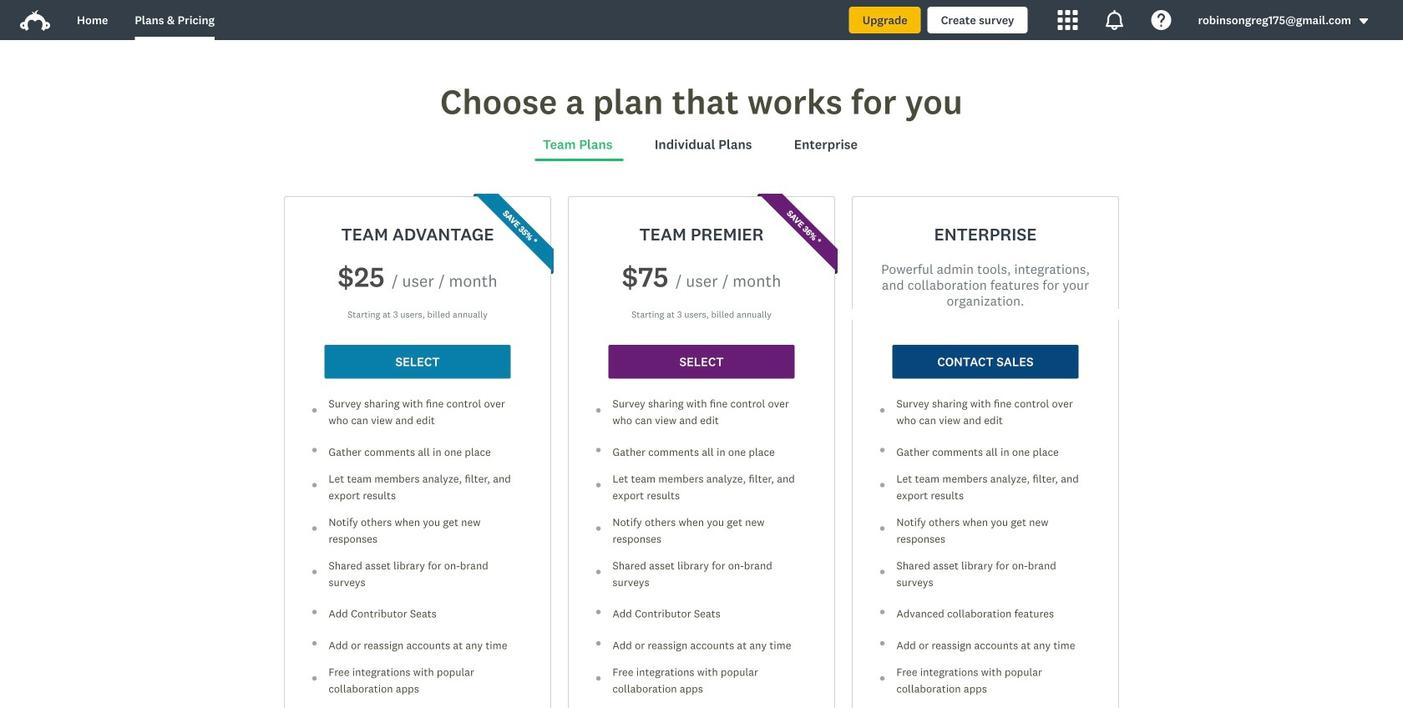 Task type: vqa. For each thing, say whether or not it's contained in the screenshot.
radio at the bottom of the page
no



Task type: locate. For each thing, give the bounding box(es) containing it.
dropdown arrow image
[[1359, 15, 1370, 27]]

1 products icon image from the left
[[1058, 10, 1078, 30]]

surveymonkey logo image
[[20, 10, 50, 31]]

0 horizontal spatial products icon image
[[1058, 10, 1078, 30]]

1 horizontal spatial products icon image
[[1105, 10, 1125, 30]]

products icon image
[[1058, 10, 1078, 30], [1105, 10, 1125, 30]]



Task type: describe. For each thing, give the bounding box(es) containing it.
2 products icon image from the left
[[1105, 10, 1125, 30]]

help icon image
[[1152, 10, 1172, 30]]



